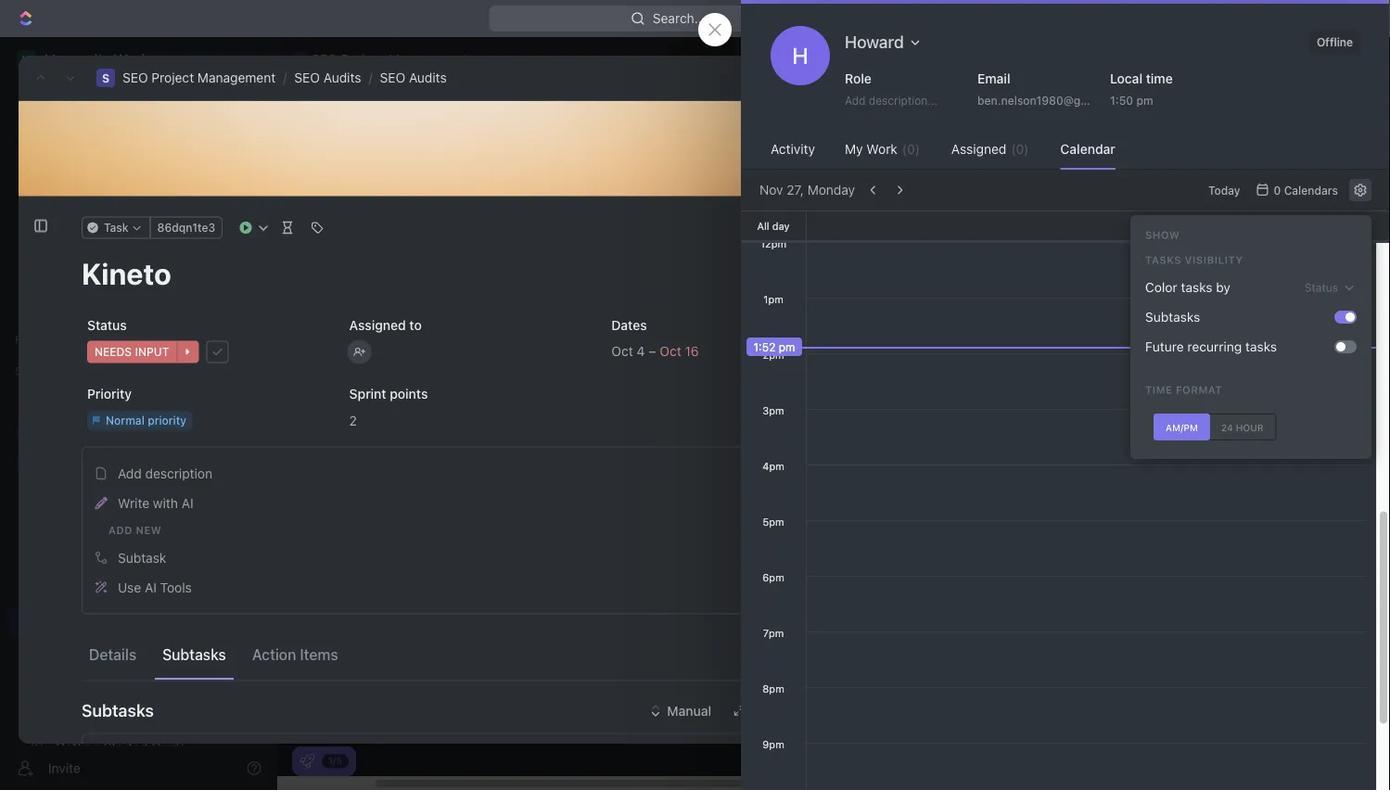 Task type: locate. For each thing, give the bounding box(es) containing it.
home up inbox
[[45, 97, 80, 112]]

1 vertical spatial today
[[300, 214, 332, 227]]

customize
[[1233, 172, 1298, 187]]

1
[[978, 452, 983, 465]]

1 horizontal spatial seo project management, , element
[[96, 69, 115, 87]]

1 vertical spatial ai
[[145, 580, 157, 595]]

today for the top today button
[[1209, 184, 1241, 197]]

mins
[[1264, 177, 1289, 190], [1264, 222, 1289, 235]]

by right sort
[[1147, 336, 1160, 349]]

0 horizontal spatial overdue
[[553, 172, 605, 187]]

task sidebar content section
[[926, 101, 1316, 744]]

86dqn1te3
[[157, 221, 215, 234]]

1 vertical spatial status
[[87, 317, 127, 333]]

1 horizontal spatial /
[[369, 70, 373, 85]]

add inside button
[[118, 466, 142, 481]]

home link
[[7, 90, 260, 120]]

project up the home link
[[152, 70, 194, 85]]

0 horizontal spatial /
[[283, 70, 287, 85]]

2 mins from the top
[[1264, 222, 1289, 235]]

nov left 27 at the top of the page
[[1091, 71, 1112, 84]]

0 horizontal spatial by
[[1077, 177, 1090, 190]]

-
[[1133, 326, 1138, 339]]

add new meta descriptions
[[1155, 620, 1296, 633]]

subtasks button
[[1139, 302, 1335, 332], [155, 638, 234, 672]]

seo project management, , element inside tree
[[17, 612, 35, 631]]

2 / from the left
[[369, 70, 373, 85]]

1 vertical spatial you
[[964, 252, 984, 265]]

0 horizontal spatial s
[[22, 615, 30, 628]]

1 horizontal spatial seo project management
[[322, 111, 629, 142]]

sprint left points
[[1035, 326, 1067, 339]]

0 vertical spatial seo project management link
[[122, 70, 276, 85]]

action
[[252, 646, 296, 664]]

audits
[[324, 70, 361, 85], [409, 70, 447, 85]]

#32xmwqh
[[1138, 177, 1195, 190]]

0 vertical spatial seo project management
[[322, 111, 629, 142]]

1 audits from the left
[[324, 70, 361, 85]]

assigned up sprint points
[[349, 317, 406, 333]]

offline
[[1318, 35, 1354, 48]]

oct left 31
[[1330, 515, 1348, 527]]

status up priority
[[87, 317, 127, 333]]

overdue for overdue
[[1211, 296, 1258, 310]]

work
[[867, 142, 898, 157]]

17 mins down customize
[[1249, 222, 1289, 235]]

all
[[1000, 408, 1014, 424]]

assigned up created
[[952, 142, 1007, 157]]

to right priority
[[1047, 252, 1057, 265]]

0 vertical spatial oct
[[1330, 409, 1348, 421]]

tasks down show
[[1146, 254, 1182, 266]]

1 horizontal spatial s
[[102, 71, 110, 84]]

seo project management link for "seo project management, ," element in the tree
[[45, 607, 256, 637]]

tasks right 52
[[1345, 337, 1372, 350]]

2 vertical spatial by
[[1147, 336, 1160, 349]]

0 horizontal spatial seo project management
[[45, 614, 201, 629]]

home inside the home link
[[45, 97, 80, 112]]

nov left "7"
[[1334, 621, 1353, 633]]

1 horizontal spatial activity
[[949, 120, 1014, 142]]

urgent tasks
[[438, 172, 518, 187]]

add up write
[[118, 466, 142, 481]]

0 horizontal spatial today
[[300, 214, 332, 227]]

seo
[[312, 51, 338, 67], [122, 70, 148, 85], [294, 70, 320, 85], [380, 70, 406, 85], [322, 111, 373, 142], [45, 614, 71, 629]]

overdue tasks
[[553, 172, 643, 187]]

subtasks button down tools
[[155, 638, 234, 672]]

ai right with
[[182, 496, 194, 511]]

1 vertical spatial nov
[[1334, 621, 1353, 633]]

1 horizontal spatial new
[[1179, 620, 1200, 633]]

tasks left timeline link
[[608, 172, 643, 187]]

created on nov 27
[[1030, 71, 1128, 84]]

add left the meta
[[1155, 620, 1176, 633]]

add inside role add description...
[[845, 94, 866, 107]]

tasks right urgent at the left
[[483, 172, 518, 187]]

1 vertical spatial page
[[1193, 444, 1219, 457]]

2 horizontal spatial s
[[297, 54, 304, 64]]

sprint left 'points'
[[349, 386, 387, 401]]

by
[[1077, 177, 1090, 190], [1217, 280, 1231, 295], [1147, 336, 1160, 349]]

0 horizontal spatial seo project management, , element
[[17, 612, 35, 631]]

s for seo project management link related to "seo project management, ," element in the tree
[[22, 615, 30, 628]]

1 horizontal spatial by
[[1147, 336, 1160, 349]]

subtasks up 2
[[1146, 309, 1201, 325]]

oct
[[1330, 409, 1348, 421], [1329, 444, 1347, 457], [1330, 515, 1348, 527]]

1 vertical spatial seo project management, , element
[[96, 69, 115, 87]]

17 right (you
[[1249, 177, 1261, 190]]

subtasks down 'details' button
[[82, 701, 154, 721]]

0 vertical spatial seo project management, , element
[[293, 52, 308, 67]]

mins down customize
[[1264, 222, 1289, 235]]

tasks down tasks visibility
[[1182, 280, 1213, 295]]

status up 52
[[1305, 281, 1339, 294]]

0 vertical spatial assigned
[[952, 142, 1007, 157]]

write with ai
[[118, 496, 194, 511]]

oct for career page
[[1329, 444, 1347, 457]]

action items
[[252, 646, 338, 664]]

new
[[136, 525, 162, 537], [1179, 620, 1200, 633]]

1 mins from the top
[[1264, 177, 1289, 190]]

2 horizontal spatial seo project management, , element
[[293, 52, 308, 67]]

kineto
[[1155, 373, 1188, 386]]

0 vertical spatial subtasks button
[[1139, 302, 1335, 332]]

tree inside sidebar navigation
[[7, 386, 260, 791]]

day
[[773, 220, 790, 232]]

0 horizontal spatial today button
[[292, 209, 339, 232]]

17 mins right (you
[[1249, 177, 1289, 190]]

12pm
[[761, 238, 787, 250]]

by down visibility
[[1217, 280, 1231, 295]]

1 horizontal spatial sprint
[[1035, 326, 1067, 339]]

1 horizontal spatial seo audits link
[[380, 70, 447, 85]]

assigned to
[[349, 317, 422, 333]]

1 vertical spatial overdue
[[1211, 296, 1258, 310]]

project inside sidebar navigation
[[74, 614, 118, 629]]

points
[[1070, 326, 1102, 339]]

use
[[118, 580, 141, 595]]

docs
[[45, 160, 75, 175]]

to
[[1112, 222, 1126, 235], [1047, 252, 1057, 265], [1186, 282, 1197, 295], [410, 317, 422, 333], [1141, 326, 1152, 339]]

email ben.nelson1980@gmail.com
[[978, 71, 1130, 107]]

tasks inside button
[[1246, 339, 1278, 354]]

subtasks button
[[82, 689, 854, 734]]

sprint
[[1035, 326, 1067, 339], [349, 386, 387, 401]]

seo project management up urgent tasks
[[322, 111, 629, 142]]

page
[[1189, 408, 1215, 421], [1193, 444, 1219, 457]]

2 vertical spatial oct
[[1330, 515, 1348, 527]]

1 vertical spatial s
[[102, 71, 110, 84]]

0 horizontal spatial home
[[45, 97, 80, 112]]

tasks for color
[[1182, 280, 1213, 295]]

subtasks button up 'recurring'
[[1139, 302, 1335, 332]]

1 vertical spatial new
[[1179, 620, 1200, 633]]

subtasks down tools
[[163, 646, 226, 664]]

new up subtask at the bottom
[[136, 525, 162, 537]]

0 horizontal spatial new
[[136, 525, 162, 537]]

0 horizontal spatial nov
[[1091, 71, 1112, 84]]

17 down customize button
[[1249, 222, 1261, 235]]

2 horizontal spatial tasks
[[1345, 337, 1372, 350]]

seo project management link down use ai tools
[[45, 607, 256, 637]]

home up am/pm
[[1155, 408, 1186, 421]]

1 horizontal spatial audits
[[409, 70, 447, 85]]

new for add new meta descriptions
[[1179, 620, 1200, 633]]

1 vertical spatial seo project management
[[45, 614, 201, 629]]

priority
[[87, 386, 132, 401]]

4pm
[[763, 460, 785, 472]]

0 vertical spatial mins
[[1264, 177, 1289, 190]]

1 vertical spatial oct
[[1329, 444, 1347, 457]]

h
[[793, 43, 809, 69]]

add down role
[[845, 94, 866, 107]]

0 horizontal spatial sprint
[[349, 386, 387, 401]]

0 vertical spatial home
[[45, 97, 80, 112]]

my
[[845, 142, 863, 157]]

spaces
[[15, 365, 54, 378]]

assigned for assigned
[[952, 142, 1007, 157]]

1 vertical spatial subtasks
[[163, 646, 226, 664]]

project up details
[[74, 614, 118, 629]]

1 you from the top
[[964, 177, 984, 190]]

1 vertical spatial 17 mins
[[1249, 222, 1289, 235]]

tree
[[7, 386, 260, 791]]

seo project management down use
[[45, 614, 201, 629]]

oct left 18
[[1330, 409, 1348, 421]]

tasks up client review to
[[1123, 257, 1165, 277]]

home for home page
[[1155, 408, 1186, 421]]

0 vertical spatial new
[[136, 525, 162, 537]]

timeline link
[[674, 167, 729, 193]]

you
[[964, 177, 984, 190], [964, 252, 984, 265]]

52 tasks
[[1327, 337, 1372, 350]]

created
[[987, 177, 1027, 190]]

oct left '25'
[[1329, 444, 1347, 457]]

0 vertical spatial status
[[1305, 281, 1339, 294]]

you for you
[[964, 177, 984, 190]]

page up am/pm
[[1189, 408, 1215, 421]]

seo project management, , element
[[293, 52, 308, 67], [96, 69, 115, 87], [17, 612, 35, 631]]

automations button
[[1252, 45, 1348, 73]]

to left open on the right of the page
[[1112, 222, 1126, 235]]

1 horizontal spatial tasks
[[1246, 339, 1278, 354]]

add down write
[[109, 525, 133, 537]]

activity left my
[[771, 142, 816, 157]]

oct 18
[[1330, 409, 1362, 421]]

you left set
[[964, 252, 984, 265]]

1 vertical spatial by
[[1217, 280, 1231, 295]]

docs link
[[7, 153, 260, 183]]

descriptions
[[1232, 620, 1296, 633]]

today button
[[1202, 179, 1249, 201], [292, 209, 339, 232]]

seo project management link up the home link
[[122, 70, 276, 85]]

1 vertical spatial 17
[[1249, 222, 1261, 235]]

0 vertical spatial s
[[297, 54, 304, 64]]

2pm
[[763, 349, 785, 361]]

ai right use
[[145, 580, 157, 595]]

0 horizontal spatial subtasks button
[[155, 638, 234, 672]]

assigned
[[952, 142, 1007, 157], [349, 317, 406, 333]]

activity down 'email'
[[949, 120, 1014, 142]]

0 vertical spatial by
[[1077, 177, 1090, 190]]

space
[[80, 456, 118, 471]]

with
[[153, 496, 178, 511]]

1 horizontal spatial assigned
[[952, 142, 1007, 157]]

changed
[[987, 326, 1032, 339]]

2 horizontal spatial subtasks
[[1146, 309, 1201, 325]]

1 17 from the top
[[1249, 177, 1261, 190]]

2 vertical spatial seo project management, , element
[[17, 612, 35, 631]]

1 vertical spatial seo project management link
[[45, 607, 256, 637]]

0 vertical spatial 17
[[1249, 177, 1261, 190]]

pulse
[[45, 223, 77, 238]]

2 17 from the top
[[1249, 222, 1261, 235]]

0 vertical spatial today
[[1209, 184, 1241, 197]]

1 vertical spatial home
[[1155, 408, 1186, 421]]

mins right (you
[[1264, 177, 1289, 190]]

2 seo audits link from the left
[[380, 70, 447, 85]]

pencil image
[[95, 497, 107, 510]]

ai
[[182, 496, 194, 511], [145, 580, 157, 595]]

0 vertical spatial overdue
[[553, 172, 605, 187]]

0 horizontal spatial subtasks
[[82, 701, 154, 721]]

1 horizontal spatial overdue
[[1211, 296, 1258, 310]]

items
[[300, 646, 338, 664]]

0 horizontal spatial seo audits link
[[294, 70, 361, 85]]

0 horizontal spatial assigned
[[349, 317, 406, 333]]

tree containing team space
[[7, 386, 260, 791]]

project up "seo project management / seo audits / seo audits"
[[341, 51, 385, 67]]

career page
[[1155, 444, 1219, 457]]

sprint inside task sidebar content section
[[1035, 326, 1067, 339]]

timeline
[[677, 172, 729, 187]]

by right task
[[1077, 177, 1090, 190]]

you up don't
[[964, 177, 984, 190]]

new button
[[1233, 4, 1297, 33]]

recurring
[[1188, 339, 1243, 354]]

0 vertical spatial page
[[1189, 408, 1215, 421]]

1 horizontal spatial today button
[[1202, 179, 1249, 201]]

0 vertical spatial you
[[964, 177, 984, 190]]

subtasks
[[1146, 309, 1201, 325], [163, 646, 226, 664], [82, 701, 154, 721]]

1 vertical spatial mins
[[1264, 222, 1289, 235]]

project up urgent at the left
[[379, 111, 462, 142]]

1 vertical spatial subtasks button
[[155, 638, 234, 672]]

1 vertical spatial today button
[[292, 209, 339, 232]]

17
[[1249, 177, 1261, 190], [1249, 222, 1261, 235]]

0 horizontal spatial tasks
[[1182, 280, 1213, 295]]

1 horizontal spatial ai
[[182, 496, 194, 511]]

2 you from the top
[[964, 252, 984, 265]]

0 vertical spatial today button
[[1202, 179, 1249, 201]]

1 vertical spatial sprint
[[349, 386, 387, 401]]

generate
[[786, 703, 843, 719]]

3pm
[[763, 405, 785, 417]]

s inside tree
[[22, 615, 30, 628]]

0 horizontal spatial audits
[[324, 70, 361, 85]]

1 vertical spatial assigned
[[349, 317, 406, 333]]

overdue for overdue tasks
[[553, 172, 605, 187]]

new left the meta
[[1179, 620, 1200, 633]]

project
[[341, 51, 385, 67], [152, 70, 194, 85], [379, 111, 462, 142], [74, 614, 118, 629]]

favorites button
[[7, 328, 71, 351]]

2 vertical spatial subtasks
[[82, 701, 154, 721]]

new for add new
[[136, 525, 162, 537]]

automations
[[1261, 51, 1339, 67]]

checklists
[[1017, 408, 1077, 424]]

subtask button
[[88, 543, 847, 573]]

reply
[[1256, 452, 1286, 465]]

use ai tools button
[[88, 573, 847, 603]]

0 vertical spatial sprint
[[1035, 326, 1067, 339]]

generate button
[[756, 696, 854, 726]]

activity inside task sidebar content section
[[949, 120, 1014, 142]]

page down am/pm
[[1193, 444, 1219, 457]]

0 vertical spatial 17 mins
[[1249, 177, 1289, 190]]

home page
[[1155, 408, 1215, 421]]

2 vertical spatial s
[[22, 615, 30, 628]]

0 vertical spatial ai
[[182, 496, 194, 511]]

tasks right 'recurring'
[[1246, 339, 1278, 354]]

1 horizontal spatial home
[[1155, 408, 1186, 421]]

add new
[[109, 525, 162, 537]]

1 horizontal spatial today
[[1209, 184, 1241, 197]]

1:50
[[1111, 94, 1134, 107]]



Task type: vqa. For each thing, say whether or not it's contained in the screenshot.
3
no



Task type: describe. For each thing, give the bounding box(es) containing it.
31
[[1351, 515, 1362, 527]]

1 horizontal spatial subtasks button
[[1139, 302, 1335, 332]]

team space
[[45, 456, 118, 471]]

2 audits from the left
[[409, 70, 447, 85]]

management inside tree
[[121, 614, 201, 629]]

user group image
[[19, 458, 33, 470]]

am/pm
[[1166, 423, 1199, 433]]

7
[[1356, 621, 1362, 633]]

0 horizontal spatial status
[[87, 317, 127, 333]]

normal
[[1077, 252, 1118, 265]]

access)
[[1025, 192, 1067, 205]]

upgrade link
[[1137, 6, 1225, 32]]

24
[[1222, 423, 1234, 433]]

to up 'points'
[[410, 317, 422, 333]]

client
[[1112, 282, 1143, 295]]

2 17 mins from the top
[[1249, 222, 1289, 235]]

subtasks inside dropdown button
[[82, 701, 154, 721]]

career
[[1155, 444, 1190, 457]]

team
[[45, 456, 77, 471]]

seo project management link for middle "seo project management, ," element
[[122, 70, 276, 85]]

25
[[1350, 444, 1362, 457]]

nov 7
[[1334, 621, 1362, 633]]

0 horizontal spatial ai
[[145, 580, 157, 595]]

buzzmarket
[[1155, 514, 1216, 527]]

have
[[996, 192, 1022, 205]]

this
[[1030, 177, 1049, 190]]

s seo project management
[[297, 51, 468, 67]]

1 horizontal spatial subtasks
[[163, 646, 226, 664]]

2 horizontal spatial by
[[1217, 280, 1231, 295]]

pm
[[1137, 94, 1154, 107]]

all
[[758, 220, 770, 232]]

role
[[845, 71, 872, 86]]

1 horizontal spatial nov
[[1334, 621, 1353, 633]]

all day
[[758, 220, 790, 232]]

local time 1:50 pm
[[1111, 71, 1174, 107]]

show
[[1146, 229, 1181, 241]]

you for you set priority to
[[964, 252, 984, 265]]

needs
[[978, 296, 1012, 309]]

sprint points
[[349, 386, 428, 401]]

details
[[89, 646, 137, 664]]

#32xmwqh (you don't have access)
[[964, 177, 1222, 205]]

Edit task name text field
[[82, 256, 854, 291]]

update
[[953, 408, 997, 424]]

needs input
[[975, 296, 1042, 309]]

seo project management inside tree
[[45, 614, 201, 629]]

invite
[[48, 761, 81, 776]]

to right review at the top right
[[1186, 282, 1197, 295]]

visibility
[[1185, 254, 1244, 266]]

tasks inside the overdue tasks link
[[608, 172, 643, 187]]

assigned for assigned to
[[349, 317, 406, 333]]

1 horizontal spatial status
[[1305, 281, 1339, 294]]

add for add description
[[118, 466, 142, 481]]

⌘k
[[820, 11, 840, 26]]

86dqn1te3 button
[[150, 217, 223, 239]]

1/5
[[328, 756, 342, 766]]

new
[[1259, 11, 1286, 26]]

s for seo project management link corresponding to middle "seo project management, ," element
[[102, 71, 110, 84]]

overview link
[[342, 167, 403, 193]]

priority
[[1006, 252, 1043, 265]]

by inside task sidebar content section
[[1077, 177, 1090, 190]]

add for add new
[[109, 525, 133, 537]]

search button
[[1070, 167, 1142, 193]]

overdue tasks link
[[549, 167, 643, 193]]

page for career page
[[1193, 444, 1219, 457]]

1 17 mins from the top
[[1249, 177, 1289, 190]]

don't
[[964, 192, 993, 205]]

dashboards
[[45, 192, 117, 207]]

tasks inside urgent tasks link
[[483, 172, 518, 187]]

overview
[[346, 172, 403, 187]]

onboarding checklist button image
[[300, 754, 315, 769]]

customize button
[[1209, 167, 1304, 193]]

oct for home page
[[1330, 409, 1348, 421]]

write with ai button
[[88, 489, 847, 518]]

tools
[[160, 580, 192, 595]]

points
[[390, 386, 428, 401]]

upgrade
[[1163, 11, 1216, 26]]

tasks visibility
[[1146, 254, 1244, 266]]

client review to
[[1109, 282, 1197, 295]]

27
[[1115, 71, 1128, 84]]

1pm
[[764, 293, 784, 305]]

tasks for 52
[[1345, 337, 1372, 350]]

changed sprint points from - to 2
[[984, 326, 1162, 339]]

5pm
[[763, 516, 785, 528]]

dates
[[612, 317, 647, 333]]

0 horizontal spatial activity
[[771, 142, 816, 157]]

7pm
[[763, 627, 784, 639]]

today for today button to the left
[[300, 214, 332, 227]]

you set priority to
[[964, 252, 1060, 265]]

meta
[[1203, 620, 1229, 633]]

sort by
[[1123, 336, 1160, 349]]

add description
[[118, 466, 212, 481]]

oct 25
[[1329, 444, 1362, 457]]

to right the -
[[1141, 326, 1152, 339]]

1 / from the left
[[283, 70, 287, 85]]

0 vertical spatial nov
[[1091, 71, 1112, 84]]

my work
[[845, 142, 898, 157]]

seo inside sidebar navigation
[[45, 614, 71, 629]]

time
[[1146, 384, 1173, 396]]

s inside s seo project management
[[297, 54, 304, 64]]

sidebar navigation
[[0, 37, 277, 791]]

calendar
[[1061, 142, 1116, 157]]

page for home page
[[1189, 408, 1215, 421]]

email
[[978, 71, 1011, 86]]

add for add new meta descriptions
[[1155, 620, 1176, 633]]

24 hour
[[1222, 423, 1264, 433]]

share
[[1147, 70, 1182, 85]]

8pm
[[763, 683, 785, 695]]

open
[[1137, 222, 1169, 235]]

home for home
[[45, 97, 80, 112]]

set
[[987, 252, 1003, 265]]

1 seo audits link from the left
[[294, 70, 361, 85]]

6pm
[[763, 572, 785, 584]]

color tasks by
[[1146, 280, 1231, 295]]

onboarding checklist button element
[[300, 754, 315, 769]]

(you
[[1198, 177, 1222, 190]]

copying
[[1093, 177, 1135, 190]]

favorites
[[15, 333, 64, 346]]

0 vertical spatial subtasks
[[1146, 309, 1201, 325]]

ben.nelson1980@gmail.com
[[978, 94, 1130, 107]]

action items button
[[245, 638, 346, 672]]

description
[[145, 466, 212, 481]]



